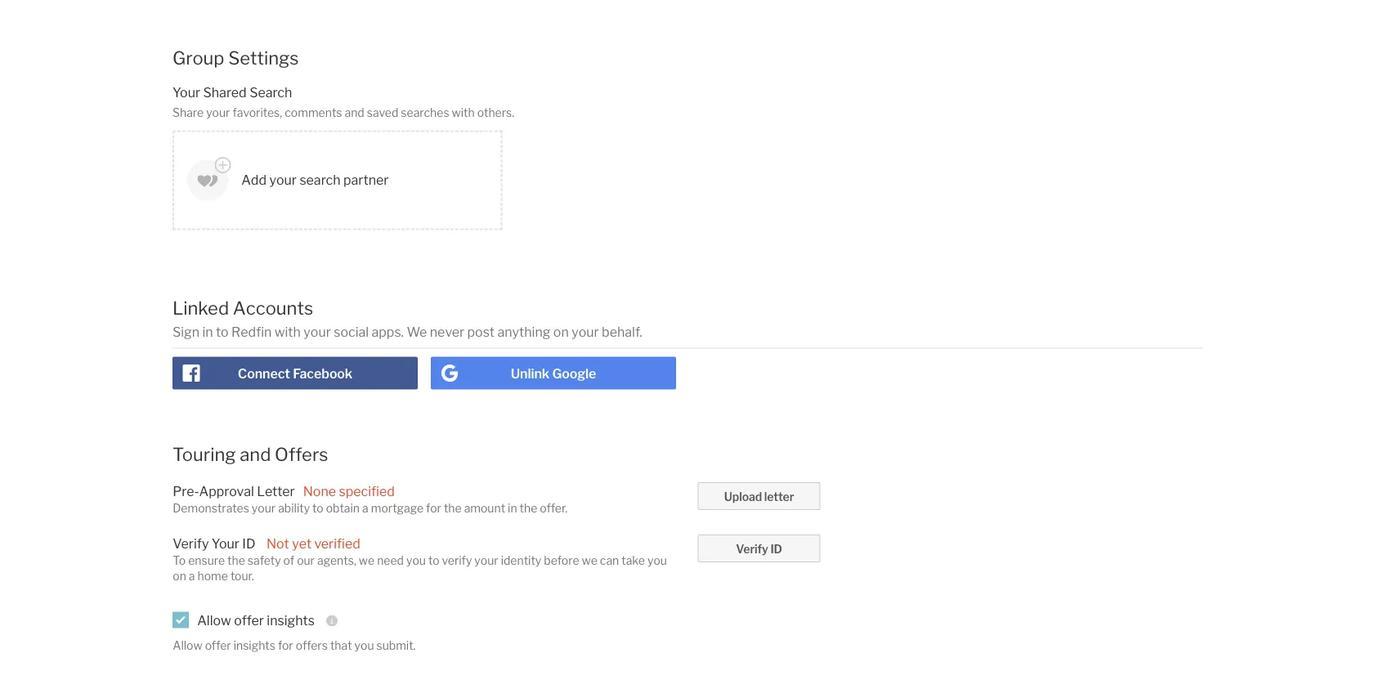 Task type: locate. For each thing, give the bounding box(es) containing it.
0 vertical spatial a
[[362, 501, 369, 515]]

our
[[297, 554, 315, 568]]

of
[[284, 554, 295, 568]]

to
[[216, 324, 229, 340], [313, 501, 324, 515], [429, 554, 440, 568]]

0 vertical spatial offer
[[234, 613, 264, 629]]

you right that
[[355, 639, 374, 653]]

in
[[202, 324, 213, 340], [508, 501, 517, 515]]

upload letter button
[[698, 482, 821, 510]]

unlink
[[511, 366, 550, 382]]

0 horizontal spatial offer
[[205, 639, 231, 653]]

post
[[467, 324, 495, 340]]

verify down 'upload letter'
[[736, 543, 769, 557]]

saved
[[367, 106, 399, 119]]

none
[[303, 483, 336, 499]]

take
[[622, 554, 645, 568]]

with inside your shared search share your favorites, comments and saved searches with others.
[[452, 106, 475, 119]]

verified
[[315, 536, 361, 552]]

anything
[[498, 324, 551, 340]]

and left saved
[[345, 106, 365, 119]]

0 horizontal spatial in
[[202, 324, 213, 340]]

id down letter
[[771, 543, 783, 557]]

comments
[[285, 106, 342, 119]]

your inside to ensure the safety of our agents, we need you to verify your identity before we can take you on a home tour.
[[475, 554, 499, 568]]

to left redfin
[[216, 324, 229, 340]]

unlink google
[[511, 366, 597, 382]]

redfin
[[232, 324, 272, 340]]

group
[[173, 47, 224, 69]]

allow for allow offer insights for offers that you submit.
[[173, 639, 203, 653]]

your inside your shared search share your favorites, comments and saved searches with others.
[[206, 106, 230, 119]]

that
[[330, 639, 352, 653]]

your inside pre-approval letter none specified demonstrates your ability to obtain a mortgage for the amount in the offer.
[[252, 501, 276, 515]]

verify up to
[[173, 536, 209, 552]]

verify inside button
[[736, 543, 769, 557]]

0 vertical spatial for
[[426, 501, 442, 515]]

for right the mortgage
[[426, 501, 442, 515]]

you
[[407, 554, 426, 568], [648, 554, 667, 568], [355, 639, 374, 653]]

on right anything
[[554, 324, 569, 340]]

add your search partner
[[241, 172, 389, 188]]

0 vertical spatial allow
[[197, 613, 231, 629]]

a left home
[[189, 570, 195, 583]]

your up share
[[173, 84, 200, 100]]

mortgage
[[371, 501, 424, 515]]

to down none in the left of the page
[[313, 501, 324, 515]]

id
[[242, 536, 256, 552], [771, 543, 783, 557]]

1 vertical spatial allow
[[173, 639, 203, 653]]

1 vertical spatial to
[[313, 501, 324, 515]]

apps.
[[372, 324, 404, 340]]

touring and offers
[[173, 443, 328, 465]]

verify id button
[[698, 535, 821, 563]]

a
[[362, 501, 369, 515], [189, 570, 195, 583]]

your down shared
[[206, 106, 230, 119]]

1 vertical spatial in
[[508, 501, 517, 515]]

2 horizontal spatial you
[[648, 554, 667, 568]]

google
[[552, 366, 597, 382]]

allow
[[197, 613, 231, 629], [173, 639, 203, 653]]

your
[[173, 84, 200, 100], [212, 536, 240, 552]]

2 vertical spatial to
[[429, 554, 440, 568]]

submit.
[[377, 639, 416, 653]]

0 horizontal spatial for
[[278, 639, 293, 653]]

1 vertical spatial a
[[189, 570, 195, 583]]

agents,
[[317, 554, 357, 568]]

in right sign
[[202, 324, 213, 340]]

0 vertical spatial to
[[216, 324, 229, 340]]

0 horizontal spatial on
[[173, 570, 186, 583]]

1 vertical spatial your
[[212, 536, 240, 552]]

1 vertical spatial with
[[275, 324, 301, 340]]

in right amount
[[508, 501, 517, 515]]

insights
[[267, 613, 315, 629], [234, 639, 276, 653]]

we left need at the left
[[359, 554, 375, 568]]

with left "others."
[[452, 106, 475, 119]]

your inside your shared search share your favorites, comments and saved searches with others.
[[173, 84, 200, 100]]

1 horizontal spatial id
[[771, 543, 783, 557]]

1 horizontal spatial to
[[313, 501, 324, 515]]

a inside to ensure the safety of our agents, we need you to verify your identity before we can take you on a home tour.
[[189, 570, 195, 583]]

obtain
[[326, 501, 360, 515]]

a down 'specified'
[[362, 501, 369, 515]]

0 vertical spatial on
[[554, 324, 569, 340]]

on down to
[[173, 570, 186, 583]]

0 horizontal spatial to
[[216, 324, 229, 340]]

verify
[[173, 536, 209, 552], [736, 543, 769, 557]]

allow down home
[[197, 613, 231, 629]]

the left amount
[[444, 501, 462, 515]]

allow for allow offer insights
[[197, 613, 231, 629]]

the up tour.
[[227, 554, 245, 568]]

0 vertical spatial with
[[452, 106, 475, 119]]

your down letter
[[252, 501, 276, 515]]

specified
[[339, 483, 395, 499]]

with
[[452, 106, 475, 119], [275, 324, 301, 340]]

pre-approval letter none specified demonstrates your ability to obtain a mortgage for the amount in the offer.
[[173, 483, 568, 515]]

insights down allow offer insights
[[234, 639, 276, 653]]

insights up allow offer insights for offers that you submit.
[[267, 613, 315, 629]]

search
[[300, 172, 341, 188]]

your right the verify
[[475, 554, 499, 568]]

offer down allow offer insights
[[205, 639, 231, 653]]

1 horizontal spatial with
[[452, 106, 475, 119]]

can
[[600, 554, 619, 568]]

1 vertical spatial insights
[[234, 639, 276, 653]]

offer for allow offer insights for offers that you submit.
[[205, 639, 231, 653]]

0 horizontal spatial with
[[275, 324, 301, 340]]

1 horizontal spatial for
[[426, 501, 442, 515]]

with down accounts
[[275, 324, 301, 340]]

1 horizontal spatial on
[[554, 324, 569, 340]]

0 horizontal spatial a
[[189, 570, 195, 583]]

you right need at the left
[[407, 554, 426, 568]]

2 horizontal spatial to
[[429, 554, 440, 568]]

and inside your shared search share your favorites, comments and saved searches with others.
[[345, 106, 365, 119]]

1 vertical spatial for
[[278, 639, 293, 653]]

offer
[[234, 613, 264, 629], [205, 639, 231, 653]]

verify id
[[736, 543, 783, 557]]

id up safety
[[242, 536, 256, 552]]

0 horizontal spatial we
[[359, 554, 375, 568]]

0 vertical spatial in
[[202, 324, 213, 340]]

on
[[554, 324, 569, 340], [173, 570, 186, 583]]

0 horizontal spatial your
[[173, 84, 200, 100]]

1 horizontal spatial in
[[508, 501, 517, 515]]

you right take
[[648, 554, 667, 568]]

favorites,
[[233, 106, 282, 119]]

0 horizontal spatial the
[[227, 554, 245, 568]]

we left can
[[582, 554, 598, 568]]

pre-
[[173, 483, 199, 499]]

offer down tour.
[[234, 613, 264, 629]]

for left the offers
[[278, 639, 293, 653]]

offer for allow offer insights
[[234, 613, 264, 629]]

linked
[[173, 297, 229, 319]]

for
[[426, 501, 442, 515], [278, 639, 293, 653]]

to ensure the safety of our agents, we need you to verify your identity before we can take you on a home tour.
[[173, 554, 667, 583]]

tour.
[[231, 570, 254, 583]]

the left 'offer.'
[[520, 501, 538, 515]]

1 horizontal spatial a
[[362, 501, 369, 515]]

your
[[206, 106, 230, 119], [269, 172, 297, 188], [304, 324, 331, 340], [572, 324, 599, 340], [252, 501, 276, 515], [475, 554, 499, 568]]

0 vertical spatial and
[[345, 106, 365, 119]]

1 horizontal spatial verify
[[736, 543, 769, 557]]

1 horizontal spatial and
[[345, 106, 365, 119]]

1 we from the left
[[359, 554, 375, 568]]

your up ensure
[[212, 536, 240, 552]]

allow down allow offer insights
[[173, 639, 203, 653]]

0 vertical spatial your
[[173, 84, 200, 100]]

0 vertical spatial insights
[[267, 613, 315, 629]]

touring
[[173, 443, 236, 465]]

to
[[173, 554, 186, 568]]

1 vertical spatial and
[[240, 443, 271, 465]]

sign
[[173, 324, 200, 340]]

not yet verified
[[267, 536, 361, 552]]

linked accounts sign in to redfin with your social apps. we never post anything on your behalf.
[[173, 297, 643, 340]]

ability
[[278, 501, 310, 515]]

and up letter
[[240, 443, 271, 465]]

offer.
[[540, 501, 568, 515]]

0 horizontal spatial verify
[[173, 536, 209, 552]]

a inside pre-approval letter none specified demonstrates your ability to obtain a mortgage for the amount in the offer.
[[362, 501, 369, 515]]

1 horizontal spatial offer
[[234, 613, 264, 629]]

settings
[[228, 47, 299, 69]]

1 vertical spatial offer
[[205, 639, 231, 653]]

1 vertical spatial on
[[173, 570, 186, 583]]

unlink google button
[[431, 357, 676, 390]]

before
[[544, 554, 580, 568]]

and
[[345, 106, 365, 119], [240, 443, 271, 465]]

searches
[[401, 106, 450, 119]]

we
[[359, 554, 375, 568], [582, 554, 598, 568]]

we
[[407, 324, 427, 340]]

1 horizontal spatial we
[[582, 554, 598, 568]]

the
[[444, 501, 462, 515], [520, 501, 538, 515], [227, 554, 245, 568]]

to left the verify
[[429, 554, 440, 568]]

with inside linked accounts sign in to redfin with your social apps. we never post anything on your behalf.
[[275, 324, 301, 340]]

verify for verify your id
[[173, 536, 209, 552]]



Task type: describe. For each thing, give the bounding box(es) containing it.
identity
[[501, 554, 542, 568]]

verify your id
[[173, 536, 256, 552]]

2 horizontal spatial the
[[520, 501, 538, 515]]

0 horizontal spatial and
[[240, 443, 271, 465]]

id inside verify id button
[[771, 543, 783, 557]]

letter
[[257, 483, 295, 499]]

add
[[241, 172, 267, 188]]

allow offer insights for offers that you submit.
[[173, 639, 416, 653]]

behalf.
[[602, 324, 643, 340]]

your right add
[[269, 172, 297, 188]]

accounts
[[233, 297, 313, 319]]

for inside pre-approval letter none specified demonstrates your ability to obtain a mortgage for the amount in the offer.
[[426, 501, 442, 515]]

others.
[[477, 106, 515, 119]]

verify for verify id
[[736, 543, 769, 557]]

shared
[[203, 84, 247, 100]]

partner
[[344, 172, 389, 188]]

share
[[173, 106, 204, 119]]

upload letter
[[725, 490, 794, 504]]

insights for allow offer insights for offers that you submit.
[[234, 639, 276, 653]]

0 horizontal spatial you
[[355, 639, 374, 653]]

safety
[[248, 554, 281, 568]]

home
[[198, 570, 228, 583]]

your left social
[[304, 324, 331, 340]]

verify
[[442, 554, 472, 568]]

facebook
[[293, 366, 353, 382]]

2 we from the left
[[582, 554, 598, 568]]

insights for allow offer insights
[[267, 613, 315, 629]]

to inside pre-approval letter none specified demonstrates your ability to obtain a mortgage for the amount in the offer.
[[313, 501, 324, 515]]

yet
[[292, 536, 312, 552]]

not
[[267, 536, 289, 552]]

on inside to ensure the safety of our agents, we need you to verify your identity before we can take you on a home tour.
[[173, 570, 186, 583]]

in inside pre-approval letter none specified demonstrates your ability to obtain a mortgage for the amount in the offer.
[[508, 501, 517, 515]]

approval
[[199, 483, 254, 499]]

social
[[334, 324, 369, 340]]

in inside linked accounts sign in to redfin with your social apps. we never post anything on your behalf.
[[202, 324, 213, 340]]

to inside linked accounts sign in to redfin with your social apps. we never post anything on your behalf.
[[216, 324, 229, 340]]

1 horizontal spatial your
[[212, 536, 240, 552]]

offers
[[275, 443, 328, 465]]

the inside to ensure the safety of our agents, we need you to verify your identity before we can take you on a home tour.
[[227, 554, 245, 568]]

connect facebook button
[[173, 357, 418, 390]]

on inside linked accounts sign in to redfin with your social apps. we never post anything on your behalf.
[[554, 324, 569, 340]]

your left behalf. at the left
[[572, 324, 599, 340]]

1 horizontal spatial the
[[444, 501, 462, 515]]

ensure
[[188, 554, 225, 568]]

0 horizontal spatial id
[[242, 536, 256, 552]]

never
[[430, 324, 465, 340]]

1 horizontal spatial you
[[407, 554, 426, 568]]

upload
[[725, 490, 762, 504]]

allow offer insights
[[197, 613, 315, 629]]

letter
[[765, 490, 794, 504]]

your shared search share your favorites, comments and saved searches with others.
[[173, 84, 515, 119]]

amount
[[464, 501, 506, 515]]

demonstrates
[[173, 501, 249, 515]]

connect facebook
[[238, 366, 353, 382]]

group settings
[[173, 47, 299, 69]]

search
[[250, 84, 292, 100]]

need
[[377, 554, 404, 568]]

offers
[[296, 639, 328, 653]]

connect
[[238, 366, 290, 382]]

to inside to ensure the safety of our agents, we need you to verify your identity before we can take you on a home tour.
[[429, 554, 440, 568]]



Task type: vqa. For each thing, say whether or not it's contained in the screenshot.
social
yes



